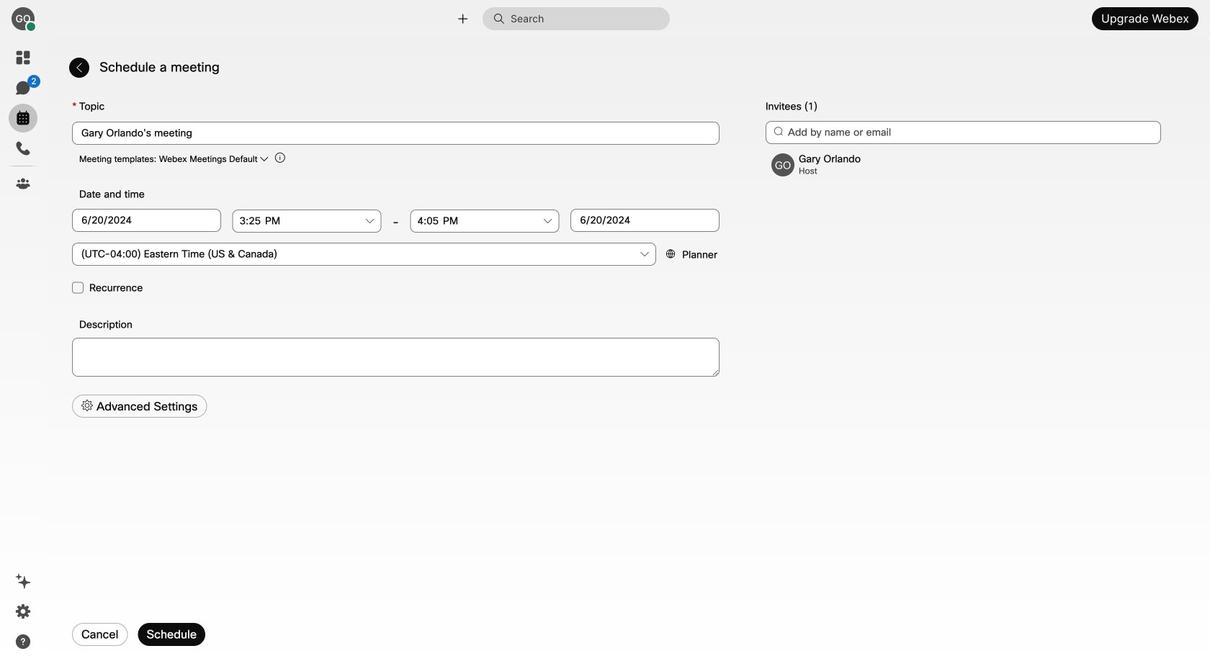 Task type: locate. For each thing, give the bounding box(es) containing it.
calls image
[[14, 140, 32, 157]]

connect people image
[[456, 12, 470, 26]]

meetings image
[[14, 109, 32, 127]]

navigation
[[0, 37, 46, 669]]

wrapper image
[[493, 13, 511, 24], [26, 22, 36, 32], [14, 79, 32, 97]]



Task type: vqa. For each thing, say whether or not it's contained in the screenshot.
MEETINGS icon
yes



Task type: describe. For each thing, give the bounding box(es) containing it.
wrapper image up meetings icon
[[14, 79, 32, 97]]

what's new image
[[14, 573, 32, 590]]

teams, has no new notifications image
[[14, 175, 32, 192]]

settings image
[[14, 603, 32, 620]]

wrapper image right connect people 'image'
[[493, 13, 511, 24]]

webex tab list
[[9, 43, 40, 198]]

help image
[[14, 633, 32, 651]]

dashboard image
[[14, 49, 32, 66]]

wrapper image up dashboard image
[[26, 22, 36, 32]]



